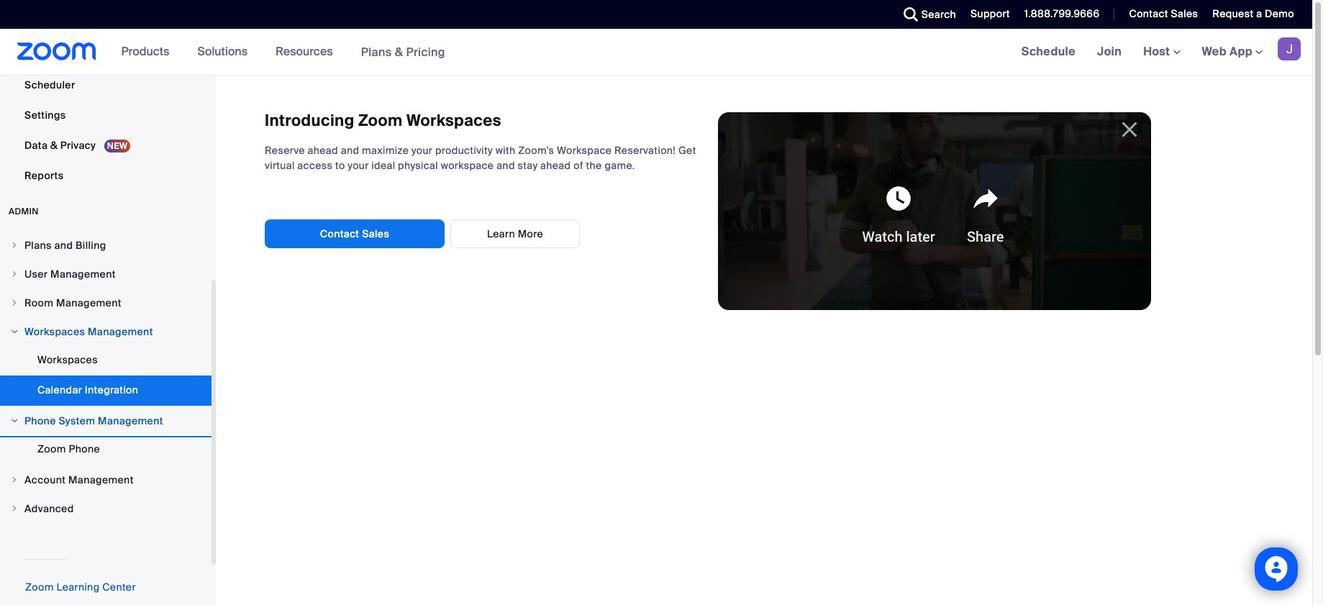 Task type: locate. For each thing, give the bounding box(es) containing it.
right image for plans and billing
[[10, 241, 19, 250]]

2 vertical spatial zoom
[[25, 581, 54, 594]]

advanced
[[24, 502, 74, 515]]

banner
[[0, 29, 1312, 76]]

right image inside room management menu item
[[10, 299, 19, 307]]

1 vertical spatial right image
[[10, 504, 19, 513]]

management
[[50, 268, 116, 281], [56, 296, 121, 309], [88, 325, 153, 338], [98, 414, 163, 427], [68, 473, 134, 486]]

zoom learning center link
[[25, 581, 136, 594]]

1 vertical spatial and
[[497, 159, 515, 172]]

phone down system
[[69, 443, 100, 455]]

workspace
[[557, 144, 612, 157]]

right image left advanced
[[10, 504, 19, 513]]

0 vertical spatial right image
[[10, 299, 19, 307]]

1 right image from the top
[[10, 299, 19, 307]]

your right to at left top
[[348, 159, 369, 172]]

0 vertical spatial plans
[[361, 44, 392, 59]]

profile picture image
[[1278, 37, 1301, 60]]

right image inside plans and billing menu item
[[10, 241, 19, 250]]

room
[[24, 296, 54, 309]]

ahead up access
[[308, 144, 338, 157]]

management for workspaces management
[[88, 325, 153, 338]]

plans inside plans and billing menu item
[[24, 239, 52, 252]]

zoom up maximize
[[358, 110, 403, 131]]

right image inside advanced menu item
[[10, 504, 19, 513]]

web app button
[[1202, 44, 1263, 59]]

support link
[[960, 0, 1014, 29], [971, 7, 1010, 20]]

of
[[574, 159, 583, 172]]

zoom inside admin menu menu
[[37, 443, 66, 455]]

join
[[1097, 44, 1122, 59]]

0 horizontal spatial ahead
[[308, 144, 338, 157]]

workspaces down room
[[24, 325, 85, 338]]

0 vertical spatial contact sales
[[1129, 7, 1198, 20]]

0 vertical spatial contact
[[1129, 7, 1168, 20]]

1 vertical spatial plans
[[24, 239, 52, 252]]

your up physical
[[412, 144, 433, 157]]

1 vertical spatial contact
[[320, 227, 359, 240]]

contact sales link
[[1118, 0, 1202, 29], [1129, 7, 1198, 20], [265, 219, 445, 248]]

1 vertical spatial ahead
[[540, 159, 571, 172]]

admin
[[9, 206, 39, 217]]

2 right image from the top
[[10, 504, 19, 513]]

plans for plans and billing
[[24, 239, 52, 252]]

zoom
[[358, 110, 403, 131], [37, 443, 66, 455], [25, 581, 54, 594]]

2 right image from the top
[[10, 270, 19, 278]]

management for room management
[[56, 296, 121, 309]]

products button
[[121, 29, 176, 75]]

your
[[412, 144, 433, 157], [348, 159, 369, 172]]

stay
[[518, 159, 538, 172]]

app
[[1230, 44, 1253, 59]]

data & privacy link
[[0, 131, 212, 160]]

0 vertical spatial sales
[[1171, 7, 1198, 20]]

1 horizontal spatial contact sales
[[1129, 7, 1198, 20]]

sales
[[1171, 7, 1198, 20], [362, 227, 389, 240]]

workspaces up calendar
[[37, 353, 98, 366]]

workspaces inside workspaces link
[[37, 353, 98, 366]]

plans & pricing link
[[361, 44, 445, 59], [361, 44, 445, 59]]

0 horizontal spatial contact sales
[[320, 227, 389, 240]]

0 horizontal spatial and
[[54, 239, 73, 252]]

management up advanced menu item
[[68, 473, 134, 486]]

zoom for learning
[[25, 581, 54, 594]]

pricing
[[406, 44, 445, 59]]

0 horizontal spatial sales
[[362, 227, 389, 240]]

4 right image from the top
[[10, 417, 19, 425]]

scheduler link
[[0, 71, 212, 99]]

request
[[1213, 7, 1254, 20]]

personal menu menu
[[0, 0, 212, 191]]

& inside personal menu menu
[[50, 139, 58, 152]]

1 vertical spatial contact sales
[[320, 227, 389, 240]]

with
[[496, 144, 516, 157]]

plans & pricing
[[361, 44, 445, 59]]

and up to at left top
[[341, 144, 359, 157]]

zoom up account
[[37, 443, 66, 455]]

system
[[59, 414, 95, 427]]

1 vertical spatial zoom
[[37, 443, 66, 455]]

right image for room management
[[10, 299, 19, 307]]

1 vertical spatial phone
[[69, 443, 100, 455]]

side navigation navigation
[[0, 0, 216, 605]]

plans for plans & pricing
[[361, 44, 392, 59]]

plans
[[361, 44, 392, 59], [24, 239, 52, 252]]

right image inside phone system management menu item
[[10, 417, 19, 425]]

contact down to at left top
[[320, 227, 359, 240]]

0 vertical spatial &
[[395, 44, 403, 59]]

0 horizontal spatial phone
[[24, 414, 56, 427]]

1 horizontal spatial and
[[341, 144, 359, 157]]

integration
[[85, 384, 138, 396]]

user management
[[24, 268, 116, 281]]

0 horizontal spatial &
[[50, 139, 58, 152]]

phone down calendar
[[24, 414, 56, 427]]

contact
[[1129, 7, 1168, 20], [320, 227, 359, 240]]

maximize
[[362, 144, 409, 157]]

0 vertical spatial your
[[412, 144, 433, 157]]

solutions button
[[197, 29, 254, 75]]

& left pricing
[[395, 44, 403, 59]]

0 horizontal spatial your
[[348, 159, 369, 172]]

access
[[297, 159, 333, 172]]

privacy
[[60, 139, 96, 152]]

contact sales down to at left top
[[320, 227, 389, 240]]

right image inside "user management" 'menu item'
[[10, 270, 19, 278]]

management up workspaces link
[[88, 325, 153, 338]]

workspaces
[[406, 110, 501, 131], [24, 325, 85, 338], [37, 353, 98, 366]]

and down with
[[497, 159, 515, 172]]

1 horizontal spatial phone
[[69, 443, 100, 455]]

2 vertical spatial and
[[54, 239, 73, 252]]

& inside product information navigation
[[395, 44, 403, 59]]

0 vertical spatial zoom
[[358, 110, 403, 131]]

management inside menu item
[[56, 296, 121, 309]]

right image inside account management menu item
[[10, 476, 19, 484]]

request a demo link
[[1202, 0, 1312, 29], [1213, 7, 1294, 20]]

account management menu item
[[0, 466, 212, 494]]

plans left pricing
[[361, 44, 392, 59]]

ahead
[[308, 144, 338, 157], [540, 159, 571, 172]]

scheduler
[[24, 78, 75, 91]]

web
[[1202, 44, 1227, 59]]

1 vertical spatial sales
[[362, 227, 389, 240]]

management up workspaces management
[[56, 296, 121, 309]]

contact up host
[[1129, 7, 1168, 20]]

physical
[[398, 159, 438, 172]]

workspaces for workspaces
[[37, 353, 98, 366]]

workspace
[[441, 159, 494, 172]]

product information navigation
[[111, 29, 456, 76]]

phone inside menu item
[[24, 414, 56, 427]]

1 vertical spatial your
[[348, 159, 369, 172]]

zoom left learning
[[25, 581, 54, 594]]

admin menu menu
[[0, 232, 212, 524]]

data & privacy
[[24, 139, 98, 152]]

productivity
[[435, 144, 493, 157]]

management for account management
[[68, 473, 134, 486]]

1 horizontal spatial &
[[395, 44, 403, 59]]

center
[[102, 581, 136, 594]]

plans inside product information navigation
[[361, 44, 392, 59]]

search
[[922, 8, 956, 21]]

a
[[1256, 7, 1262, 20]]

resources
[[276, 44, 333, 59]]

workspaces up productivity
[[406, 110, 501, 131]]

& right data
[[50, 139, 58, 152]]

0 horizontal spatial contact
[[320, 227, 359, 240]]

host button
[[1143, 44, 1180, 59]]

join link
[[1087, 29, 1133, 75]]

0 vertical spatial and
[[341, 144, 359, 157]]

phone
[[24, 414, 56, 427], [69, 443, 100, 455]]

1 horizontal spatial contact
[[1129, 7, 1168, 20]]

right image inside 'workspaces management' menu item
[[10, 327, 19, 336]]

1 horizontal spatial your
[[412, 144, 433, 157]]

contact sales up host dropdown button
[[1129, 7, 1198, 20]]

ahead left of
[[540, 159, 571, 172]]

3 right image from the top
[[10, 327, 19, 336]]

plans up user
[[24, 239, 52, 252]]

sales down ideal
[[362, 227, 389, 240]]

calendar
[[37, 384, 82, 396]]

1 horizontal spatial plans
[[361, 44, 392, 59]]

workspaces inside 'workspaces management' menu item
[[24, 325, 85, 338]]

1 right image from the top
[[10, 241, 19, 250]]

0 vertical spatial workspaces
[[406, 110, 501, 131]]

management inside 'menu item'
[[50, 268, 116, 281]]

sales up host dropdown button
[[1171, 7, 1198, 20]]

meetings navigation
[[1011, 29, 1312, 76]]

learning
[[56, 581, 100, 594]]

&
[[395, 44, 403, 59], [50, 139, 58, 152]]

right image left room
[[10, 299, 19, 307]]

5 right image from the top
[[10, 476, 19, 484]]

0 horizontal spatial plans
[[24, 239, 52, 252]]

advanced menu item
[[0, 495, 212, 522]]

data
[[24, 139, 48, 152]]

right image
[[10, 241, 19, 250], [10, 270, 19, 278], [10, 327, 19, 336], [10, 417, 19, 425], [10, 476, 19, 484]]

and left billing
[[54, 239, 73, 252]]

phone system management
[[24, 414, 163, 427]]

0 vertical spatial phone
[[24, 414, 56, 427]]

phone system management menu item
[[0, 407, 212, 435]]

management for user management
[[50, 268, 116, 281]]

management down billing
[[50, 268, 116, 281]]

right image
[[10, 299, 19, 307], [10, 504, 19, 513]]

1 vertical spatial &
[[50, 139, 58, 152]]

learn more link
[[450, 219, 580, 248]]

1.888.799.9666 button
[[1014, 0, 1103, 29], [1024, 7, 1100, 20]]

contact sales
[[1129, 7, 1198, 20], [320, 227, 389, 240]]

2 vertical spatial workspaces
[[37, 353, 98, 366]]

1 vertical spatial workspaces
[[24, 325, 85, 338]]

workspaces for workspaces management
[[24, 325, 85, 338]]

right image for workspaces management
[[10, 327, 19, 336]]



Task type: describe. For each thing, give the bounding box(es) containing it.
zoom's
[[518, 144, 554, 157]]

1.888.799.9666
[[1024, 7, 1100, 20]]

2 horizontal spatial and
[[497, 159, 515, 172]]

workspaces management menu item
[[0, 318, 212, 345]]

reports
[[24, 169, 64, 182]]

1 horizontal spatial sales
[[1171, 7, 1198, 20]]

account
[[24, 473, 66, 486]]

management down integration
[[98, 414, 163, 427]]

calendar integration
[[37, 384, 138, 396]]

support
[[971, 7, 1010, 20]]

web app
[[1202, 44, 1253, 59]]

introducing
[[265, 110, 354, 131]]

zoom for phone
[[37, 443, 66, 455]]

reserve
[[265, 144, 305, 157]]

introducing zoom workspaces
[[265, 110, 501, 131]]

learn more
[[487, 227, 543, 240]]

0 vertical spatial ahead
[[308, 144, 338, 157]]

& for pricing
[[395, 44, 403, 59]]

right image for advanced
[[10, 504, 19, 513]]

schedule link
[[1011, 29, 1087, 75]]

plans and billing
[[24, 239, 106, 252]]

workspaces management menu
[[0, 345, 212, 406]]

zoom phone
[[37, 443, 100, 455]]

1 horizontal spatial ahead
[[540, 159, 571, 172]]

game.
[[605, 159, 635, 172]]

solutions
[[197, 44, 248, 59]]

settings
[[24, 109, 66, 122]]

workspaces management
[[24, 325, 153, 338]]

& for privacy
[[50, 139, 58, 152]]

learn
[[487, 227, 515, 240]]

to
[[335, 159, 345, 172]]

right image for phone system management
[[10, 417, 19, 425]]

reservation!
[[614, 144, 676, 157]]

settings link
[[0, 101, 212, 130]]

workspaces link
[[0, 345, 212, 374]]

banner containing products
[[0, 29, 1312, 76]]

room management menu item
[[0, 289, 212, 317]]

billing
[[76, 239, 106, 252]]

demo
[[1265, 7, 1294, 20]]

reserve ahead and maximize your productivity with zoom's workspace reservation! get virtual access to your ideal physical workspace and stay ahead of the game.
[[265, 144, 696, 172]]

products
[[121, 44, 169, 59]]

host
[[1143, 44, 1173, 59]]

the
[[586, 159, 602, 172]]

and inside menu item
[[54, 239, 73, 252]]

ideal
[[372, 159, 395, 172]]

search button
[[893, 0, 960, 29]]

account management
[[24, 473, 134, 486]]

virtual
[[265, 159, 295, 172]]

zoom logo image
[[17, 42, 96, 60]]

user
[[24, 268, 48, 281]]

request a demo
[[1213, 7, 1294, 20]]

get
[[678, 144, 696, 157]]

right image for user management
[[10, 270, 19, 278]]

plans and billing menu item
[[0, 232, 212, 259]]

reports link
[[0, 161, 212, 190]]

zoom phone link
[[0, 435, 212, 463]]

resources button
[[276, 29, 339, 75]]

user management menu item
[[0, 260, 212, 288]]

more
[[518, 227, 543, 240]]

calendar integration link
[[0, 376, 212, 404]]

schedule
[[1022, 44, 1076, 59]]

zoom learning center
[[25, 581, 136, 594]]

room management
[[24, 296, 121, 309]]

right image for account management
[[10, 476, 19, 484]]



Task type: vqa. For each thing, say whether or not it's contained in the screenshot.
the rightmost your
yes



